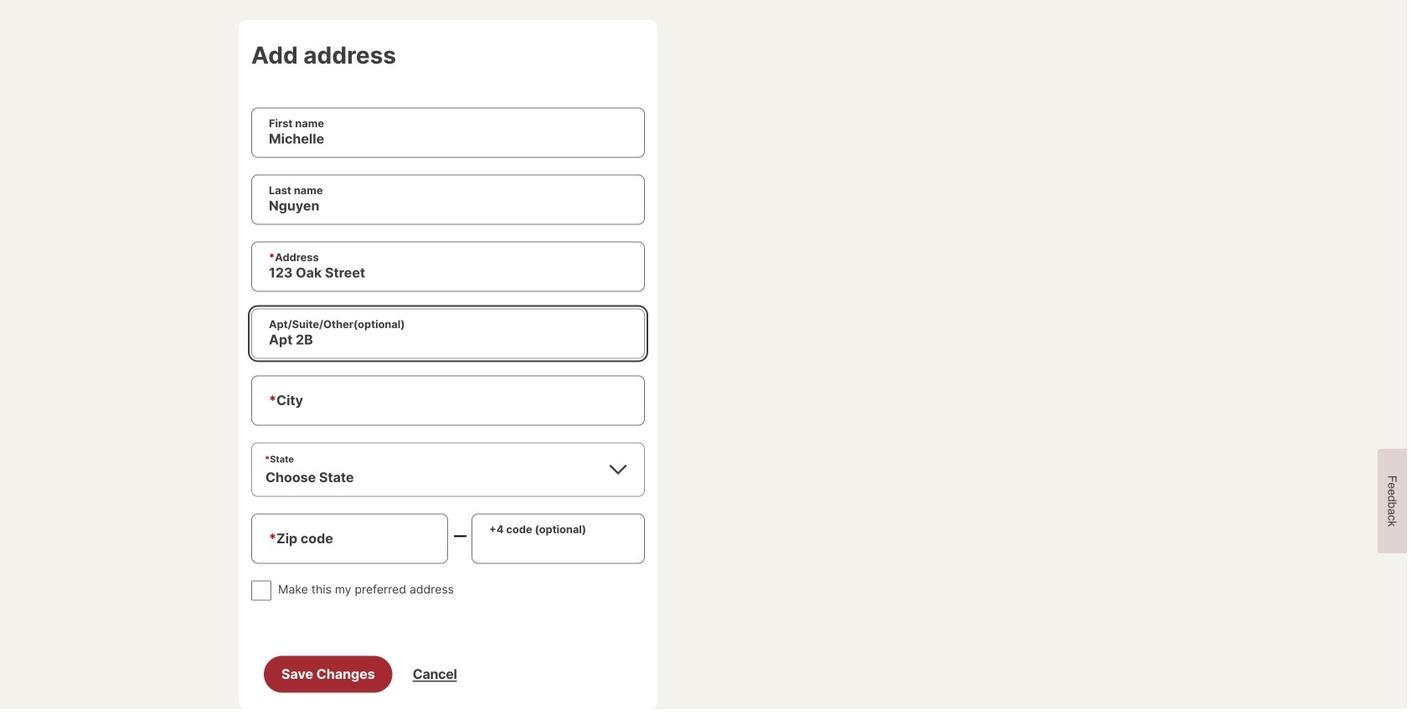 Task type: locate. For each thing, give the bounding box(es) containing it.
Apt/Suite/Other optional text field
[[252, 310, 644, 358]]

Enter a location text field
[[252, 242, 644, 291]]

None text field
[[473, 515, 644, 563]]



Task type: describe. For each thing, give the bounding box(es) containing it.
Last name text field
[[252, 175, 644, 224]]

First name text field
[[252, 108, 644, 157]]



Task type: vqa. For each thing, say whether or not it's contained in the screenshot.
Text Box
yes



